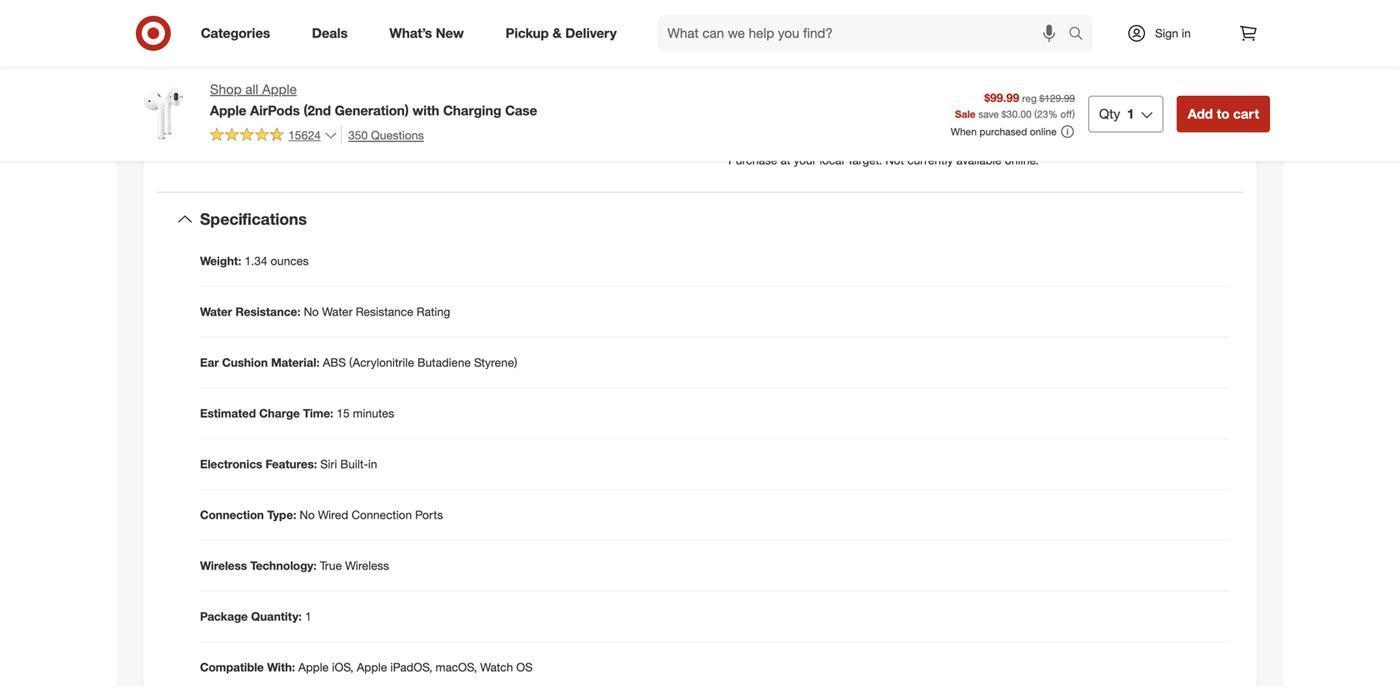 Task type: locate. For each thing, give the bounding box(es) containing it.
or
[[1057, 103, 1067, 118]]

1 horizontal spatial for
[[833, 3, 847, 18]]

1 horizontal spatial siri
[[1207, 53, 1224, 68]]

a right sign
[[1180, 20, 1186, 34]]

weight:
[[200, 254, 241, 268]]

coverage
[[782, 3, 830, 18]]

1 connection from the left
[[200, 508, 264, 523]]

0 horizontal spatial purchased
[[883, 86, 938, 101]]

wireless
[[200, 559, 247, 574], [345, 559, 389, 574]]

1 vertical spatial of
[[748, 36, 758, 51]]

wireless technology: true wireless
[[200, 559, 389, 574]]

0 vertical spatial applicable
[[809, 36, 862, 51]]

1 vertical spatial be
[[854, 103, 867, 118]]

battery
[[968, 3, 1005, 18]]

apple up the connectivity
[[838, 53, 868, 68]]

of right the range at right
[[1072, 53, 1082, 68]]

charge
[[259, 406, 300, 421]]

qty 1
[[1100, 106, 1135, 122]]

purchased down $ at the top right of the page
[[980, 125, 1027, 138]]

what's new
[[390, 25, 464, 41]]

sign
[[1156, 26, 1179, 40]]

1 vertical spatial in
[[368, 457, 377, 472]]

water left resistance
[[322, 305, 353, 319]]

no right type:
[[300, 508, 315, 523]]

to up the connectivity
[[824, 53, 834, 68]]

when purchased online
[[951, 125, 1057, 138]]

$
[[1002, 108, 1007, 120]]

1 vertical spatial a
[[1002, 53, 1008, 68]]

sign in
[[1156, 26, 1191, 40]]

to right add
[[1217, 106, 1230, 122]]

0 vertical spatial siri
[[1207, 53, 1224, 68]]

connection left type:
[[200, 508, 264, 523]]

15
[[337, 406, 350, 421]]

1 wireless from the left
[[200, 559, 247, 574]]

2 vertical spatial of
[[1072, 53, 1082, 68]]

to
[[816, 20, 826, 34], [1166, 20, 1177, 34], [824, 53, 834, 68], [1217, 106, 1230, 122]]

an
[[966, 86, 979, 101]]

of
[[902, 20, 912, 34], [748, 36, 758, 51], [1072, 53, 1082, 68]]

material:
[[271, 356, 320, 370]]

in
[[1182, 26, 1191, 40], [368, 457, 377, 472]]

your right at
[[794, 153, 817, 168]]

electronics features: siri built-in
[[200, 457, 377, 472]]

with up the questions
[[413, 102, 440, 119]]

delivered
[[870, 103, 918, 118]]

0 vertical spatial purchased
[[883, 86, 938, 101]]

2 wireless from the left
[[345, 559, 389, 574]]

to right subject on the top right of the page
[[1166, 20, 1177, 34]]

0 horizontal spatial a
[[1002, 53, 1008, 68]]

0 horizontal spatial with
[[413, 102, 440, 119]]

two
[[829, 20, 848, 34]]

siri right using
[[1207, 53, 1224, 68]]

no for water
[[304, 305, 319, 319]]

accidental
[[916, 20, 970, 34]]

1 vertical spatial purchased
[[980, 125, 1027, 138]]

applicable down "two"
[[809, 36, 862, 51]]

purchased
[[883, 86, 938, 101], [980, 125, 1027, 138]]

0 horizontal spatial wireless
[[200, 559, 247, 574]]

be right must
[[866, 86, 880, 101]]

0 vertical spatial no
[[304, 305, 319, 319]]

0 horizontal spatial for
[[782, 20, 796, 34]]

0 vertical spatial of
[[902, 20, 912, 34]]

and up accidental
[[945, 3, 964, 18]]

qty
[[1100, 106, 1121, 122]]

apple down shop
[[210, 102, 246, 119]]

1 vertical spatial and
[[729, 70, 748, 84]]

connection type: no wired connection ports
[[200, 508, 443, 523]]

350 questions
[[348, 128, 424, 142]]

0 vertical spatial with
[[942, 86, 963, 101]]

& right pickup on the top left of page
[[553, 25, 562, 41]]

of right fee
[[748, 36, 758, 51]]

wireless right the true in the left of the page
[[345, 559, 389, 574]]

purchase
[[729, 153, 778, 168]]

wired
[[318, 508, 348, 523]]

0 horizontal spatial &
[[553, 25, 562, 41]]

0 horizontal spatial water
[[200, 305, 232, 319]]

0 horizontal spatial connection
[[200, 508, 264, 523]]

in down minutes
[[368, 457, 377, 472]]

be
[[866, 86, 880, 101], [854, 103, 867, 118]]

package
[[200, 610, 248, 624]]

0 horizontal spatial your
[[794, 153, 817, 168]]

with
[[942, 86, 963, 101], [413, 102, 440, 119]]

1 horizontal spatial purchased
[[980, 125, 1027, 138]]

plus
[[783, 36, 805, 51]]

must
[[837, 86, 863, 101]]

1 horizontal spatial and
[[945, 3, 964, 18]]

of down headphones
[[902, 20, 912, 34]]

headphones
[[877, 3, 942, 18]]

0 horizontal spatial siri
[[320, 457, 337, 472]]

email
[[939, 103, 967, 118]]

cushion
[[222, 356, 268, 370]]

0 horizontal spatial and
[[729, 70, 748, 84]]

0 vertical spatial a
[[1180, 20, 1186, 34]]

1 vertical spatial with
[[413, 102, 440, 119]]

with up email
[[942, 86, 963, 101]]

1 right qty
[[1127, 106, 1135, 122]]

in right sign
[[1182, 26, 1191, 40]]

no right resistance:
[[304, 305, 319, 319]]

2 water from the left
[[322, 305, 353, 319]]

purchased up delivered
[[883, 86, 938, 101]]

1 right 'quantity:'
[[305, 610, 312, 624]]

connection
[[200, 508, 264, 523], [352, 508, 412, 523]]

and down get
[[729, 70, 748, 84]]

1 vertical spatial for
[[782, 20, 796, 34]]

no for wired
[[300, 508, 315, 523]]

(2nd
[[304, 102, 331, 119]]

be right will
[[854, 103, 867, 118]]

add to cart
[[1188, 106, 1260, 122]]

for left up
[[782, 20, 796, 34]]

topics,
[[1086, 53, 1120, 68]]

range
[[1039, 53, 1069, 68]]

enrollment
[[998, 103, 1054, 118]]

pickup & delivery link
[[492, 15, 638, 52]]

a right on
[[1002, 53, 1008, 68]]

type:
[[267, 508, 296, 523]]

hardware coverage for your headphones and battery coverage for up to two incidents of accidental damage from handling, each subject to a service fee of $29 plus applicable tax get direct access to apple experts for questions on a wide range of topics, including using siri and bluetooth connectivity applecare products must be purchased with an applicable apple device. terms & conditions will be delivered via email post-enrollment or by visiting www.apple.com/support/products/
[[729, 3, 1227, 134]]

1 vertical spatial siri
[[320, 457, 337, 472]]

reg
[[1022, 92, 1037, 105]]

specifications
[[200, 210, 307, 229]]

0 vertical spatial 1
[[1127, 106, 1135, 122]]

your inside hardware coverage for your headphones and battery coverage for up to two incidents of accidental damage from handling, each subject to a service fee of $29 plus applicable tax get direct access to apple experts for questions on a wide range of topics, including using siri and bluetooth connectivity applecare products must be purchased with an applicable apple device. terms & conditions will be delivered via email post-enrollment or by visiting www.apple.com/support/products/
[[851, 3, 873, 18]]

ios,
[[332, 661, 354, 675]]

0 vertical spatial &
[[553, 25, 562, 41]]

apple up airpods
[[262, 81, 297, 98]]

30.00
[[1007, 108, 1032, 120]]

charging
[[443, 102, 502, 119]]

1 horizontal spatial with
[[942, 86, 963, 101]]

0 vertical spatial be
[[866, 86, 880, 101]]

your up incidents
[[851, 3, 873, 18]]

cart
[[1234, 106, 1260, 122]]

1 horizontal spatial applicable
[[982, 86, 1036, 101]]

siri left built- in the left bottom of the page
[[320, 457, 337, 472]]

0 horizontal spatial 1
[[305, 610, 312, 624]]

& down applecare
[[763, 103, 771, 118]]

siri
[[1207, 53, 1224, 68], [320, 457, 337, 472]]

add to cart button
[[1177, 96, 1271, 132]]

online.
[[1005, 153, 1039, 168]]

1 vertical spatial no
[[300, 508, 315, 523]]

macos,
[[436, 661, 477, 675]]

0 horizontal spatial in
[[368, 457, 377, 472]]

new
[[436, 25, 464, 41]]

$99.99 reg $129.99 sale save $ 30.00 ( 23 % off )
[[955, 90, 1075, 120]]

water down weight: at the left top of page
[[200, 305, 232, 319]]

1 horizontal spatial &
[[763, 103, 771, 118]]

1
[[1127, 106, 1135, 122], [305, 610, 312, 624]]

shop all apple apple airpods (2nd generation) with charging case
[[210, 81, 537, 119]]

search
[[1061, 27, 1101, 43]]

bluetooth
[[752, 70, 802, 84]]

what's
[[390, 25, 432, 41]]

1 horizontal spatial water
[[322, 305, 353, 319]]

1 horizontal spatial connection
[[352, 508, 412, 523]]

2 vertical spatial for
[[914, 53, 928, 68]]

for right experts
[[914, 53, 928, 68]]

1 horizontal spatial of
[[902, 20, 912, 34]]

no
[[304, 305, 319, 319], [300, 508, 315, 523]]

wireless up the package
[[200, 559, 247, 574]]

on
[[986, 53, 999, 68]]

for up "two"
[[833, 3, 847, 18]]

1 horizontal spatial your
[[851, 3, 873, 18]]

1 horizontal spatial wireless
[[345, 559, 389, 574]]

& inside hardware coverage for your headphones and battery coverage for up to two incidents of accidental damage from handling, each subject to a service fee of $29 plus applicable tax get direct access to apple experts for questions on a wide range of topics, including using siri and bluetooth connectivity applecare products must be purchased with an applicable apple device. terms & conditions will be delivered via email post-enrollment or by visiting www.apple.com/support/products/
[[763, 103, 771, 118]]

15624
[[288, 128, 321, 142]]

0 vertical spatial your
[[851, 3, 873, 18]]

2 horizontal spatial of
[[1072, 53, 1082, 68]]

experts
[[871, 53, 911, 68]]

1 horizontal spatial in
[[1182, 26, 1191, 40]]

connection left ports
[[352, 508, 412, 523]]

1 horizontal spatial 1
[[1127, 106, 1135, 122]]

applicable up $ at the top right of the page
[[982, 86, 1036, 101]]

(acrylonitrile
[[349, 356, 414, 370]]

os
[[516, 661, 533, 675]]

from
[[1019, 20, 1043, 34]]

water resistance: no water resistance rating
[[200, 305, 450, 319]]

delivery
[[566, 25, 617, 41]]

apple right ios,
[[357, 661, 387, 675]]

1 vertical spatial &
[[763, 103, 771, 118]]



Task type: describe. For each thing, give the bounding box(es) containing it.
estimated
[[200, 406, 256, 421]]

tax
[[865, 36, 881, 51]]

technology:
[[250, 559, 317, 574]]

generation)
[[335, 102, 409, 119]]

0 vertical spatial and
[[945, 3, 964, 18]]

when
[[951, 125, 977, 138]]

incidents
[[852, 20, 899, 34]]

conditions
[[774, 103, 830, 118]]

purchase at your local target. not currently available online.
[[729, 153, 1039, 168]]

0 horizontal spatial applicable
[[809, 36, 862, 51]]

true
[[320, 559, 342, 574]]

apple left ios,
[[298, 661, 329, 675]]

pickup
[[506, 25, 549, 41]]

0 vertical spatial in
[[1182, 26, 1191, 40]]

to right up
[[816, 20, 826, 34]]

via
[[921, 103, 936, 118]]

1 horizontal spatial a
[[1180, 20, 1186, 34]]

What can we help you find? suggestions appear below search field
[[658, 15, 1073, 52]]

1 water from the left
[[200, 305, 232, 319]]

minutes
[[353, 406, 394, 421]]

package quantity: 1
[[200, 610, 312, 624]]

$29
[[761, 36, 780, 51]]

0 horizontal spatial of
[[748, 36, 758, 51]]

1 vertical spatial applicable
[[982, 86, 1036, 101]]

each
[[1096, 20, 1121, 34]]

get
[[729, 53, 748, 68]]

ports
[[415, 508, 443, 523]]

applecare
[[729, 86, 784, 101]]

2 horizontal spatial for
[[914, 53, 928, 68]]

weight: 1.34 ounces
[[200, 254, 309, 268]]

0 vertical spatial for
[[833, 3, 847, 18]]

local
[[820, 153, 844, 168]]

fee
[[729, 36, 745, 51]]

products
[[787, 86, 834, 101]]

connectivity
[[806, 70, 869, 84]]

deals link
[[298, 15, 369, 52]]

what's new link
[[375, 15, 485, 52]]

online
[[1030, 125, 1057, 138]]

hardware
[[729, 3, 779, 18]]

compatible
[[200, 661, 264, 675]]

1 vertical spatial 1
[[305, 610, 312, 624]]

airpods
[[250, 102, 300, 119]]

abs
[[323, 356, 346, 370]]

purchased inside hardware coverage for your headphones and battery coverage for up to two incidents of accidental damage from handling, each subject to a service fee of $29 plus applicable tax get direct access to apple experts for questions on a wide range of topics, including using siri and bluetooth connectivity applecare products must be purchased with an applicable apple device. terms & conditions will be delivered via email post-enrollment or by visiting www.apple.com/support/products/
[[883, 86, 938, 101]]

ear
[[200, 356, 219, 370]]

ounces
[[271, 254, 309, 268]]

$129.99
[[1040, 92, 1075, 105]]

www.apple.com/support/products/
[[729, 120, 910, 134]]

electronics
[[200, 457, 262, 472]]

350 questions link
[[341, 126, 424, 145]]

with inside hardware coverage for your headphones and battery coverage for up to two incidents of accidental damage from handling, each subject to a service fee of $29 plus applicable tax get direct access to apple experts for questions on a wide range of topics, including using siri and bluetooth connectivity applecare products must be purchased with an applicable apple device. terms & conditions will be delivered via email post-enrollment or by visiting www.apple.com/support/products/
[[942, 86, 963, 101]]

add
[[1188, 106, 1213, 122]]

access
[[784, 53, 821, 68]]

sale
[[955, 108, 976, 120]]

butadiene
[[418, 356, 471, 370]]

ear cushion material: abs (acrylonitrile butadiene styrene)
[[200, 356, 517, 370]]

image of apple airpods (2nd generation) with charging case image
[[130, 80, 197, 147]]

up
[[799, 20, 813, 34]]

23
[[1037, 108, 1049, 120]]

ipados,
[[391, 661, 432, 675]]

with inside shop all apple apple airpods (2nd generation) with charging case
[[413, 102, 440, 119]]

at
[[781, 153, 791, 168]]

wide
[[1011, 53, 1036, 68]]

resistance
[[356, 305, 414, 319]]

service
[[1189, 20, 1227, 34]]

direct
[[751, 53, 781, 68]]

1 vertical spatial your
[[794, 153, 817, 168]]

handling,
[[1046, 20, 1093, 34]]

coverage
[[729, 20, 779, 34]]

by
[[1071, 103, 1083, 118]]

compatible with: apple ios, apple ipados, macos, watch os
[[200, 661, 533, 675]]

watch
[[480, 661, 513, 675]]

currently
[[908, 153, 953, 168]]

not
[[886, 153, 904, 168]]

available
[[957, 153, 1002, 168]]

all
[[245, 81, 258, 98]]

to inside button
[[1217, 106, 1230, 122]]

siri inside hardware coverage for your headphones and battery coverage for up to two incidents of accidental damage from handling, each subject to a service fee of $29 plus applicable tax get direct access to apple experts for questions on a wide range of topics, including using siri and bluetooth connectivity applecare products must be purchased with an applicable apple device. terms & conditions will be delivered via email post-enrollment or by visiting www.apple.com/support/products/
[[1207, 53, 1224, 68]]

target.
[[848, 153, 882, 168]]

time:
[[303, 406, 333, 421]]

$99.99
[[985, 90, 1020, 105]]

350
[[348, 128, 368, 142]]

apple up or
[[1039, 86, 1070, 101]]

including
[[1123, 53, 1171, 68]]

questions
[[931, 53, 982, 68]]

using
[[1174, 53, 1204, 68]]

shop
[[210, 81, 242, 98]]

save
[[979, 108, 999, 120]]

features:
[[266, 457, 317, 472]]

2 connection from the left
[[352, 508, 412, 523]]

)
[[1073, 108, 1075, 120]]

(
[[1035, 108, 1037, 120]]



Task type: vqa. For each thing, say whether or not it's contained in the screenshot.


